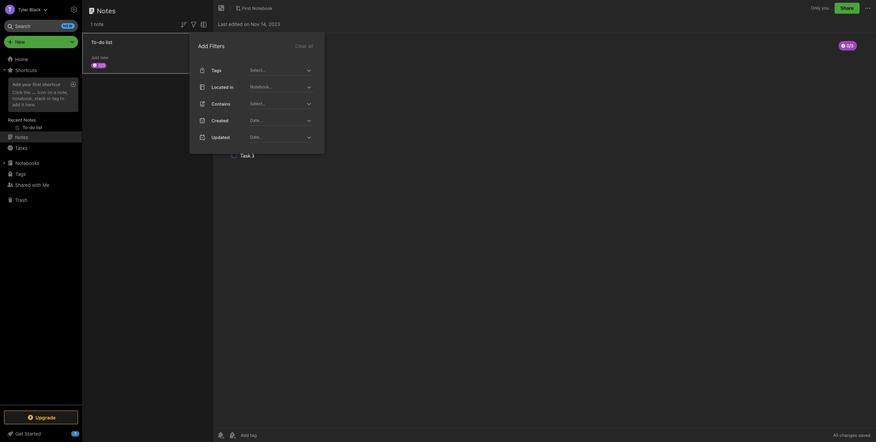 Task type: vqa. For each thing, say whether or not it's contained in the screenshot.
"your"
yes



Task type: describe. For each thing, give the bounding box(es) containing it.
clear all
[[295, 43, 313, 49]]

only you
[[811, 5, 829, 11]]

date… for updated
[[250, 135, 263, 140]]

View options field
[[198, 20, 208, 29]]

updated
[[212, 135, 230, 140]]

tasks
[[15, 145, 28, 151]]

filters
[[210, 43, 225, 49]]

recent
[[8, 117, 22, 123]]

1 note
[[90, 21, 104, 27]]

or
[[47, 96, 51, 101]]

trash link
[[0, 195, 82, 206]]

get started
[[15, 432, 41, 437]]

Tags field
[[249, 66, 314, 76]]

now
[[100, 55, 108, 60]]

add for add your first shortcut
[[12, 82, 21, 87]]

in
[[230, 84, 234, 90]]

new search field
[[9, 20, 75, 32]]

notes inside group
[[24, 117, 36, 123]]

upgrade button
[[4, 411, 78, 425]]

shortcuts
[[15, 67, 37, 73]]

more actions image
[[864, 4, 872, 12]]

to-
[[91, 39, 99, 45]]

Sort options field
[[180, 20, 188, 29]]

 input text field
[[250, 99, 305, 109]]

tags inside button
[[15, 171, 26, 177]]

first notebook
[[242, 5, 273, 11]]

...
[[32, 90, 36, 95]]

tyler black
[[18, 7, 41, 12]]

 Date picker field
[[249, 133, 320, 143]]

it
[[21, 102, 24, 107]]

shared with me
[[15, 182, 49, 188]]

 input text field for located in
[[250, 82, 305, 92]]

add
[[12, 102, 20, 107]]

share
[[841, 5, 854, 11]]

all changes saved
[[833, 433, 871, 439]]

Located in field
[[249, 82, 314, 92]]

note,
[[57, 90, 68, 95]]

icon on a note, notebook, stack or tag to add it here.
[[12, 90, 68, 107]]

trash
[[15, 197, 27, 203]]

Add filters field
[[190, 20, 198, 29]]

shared with me link
[[0, 180, 82, 191]]

0/3
[[99, 63, 105, 68]]

all
[[833, 433, 839, 439]]

do
[[99, 39, 104, 45]]

tags button
[[0, 169, 82, 180]]

the
[[24, 90, 30, 95]]

share button
[[835, 3, 860, 14]]

home
[[15, 56, 28, 62]]

first
[[33, 82, 41, 87]]

add your first shortcut
[[12, 82, 60, 87]]

settings image
[[70, 5, 78, 14]]

first notebook button
[[233, 3, 275, 13]]

Search text field
[[9, 20, 73, 32]]

last
[[218, 21, 227, 27]]

clear all button
[[295, 42, 314, 50]]

new
[[63, 24, 73, 28]]

expand notebooks image
[[2, 161, 7, 166]]

clear
[[295, 43, 307, 49]]

located in
[[212, 84, 234, 90]]

shared
[[15, 182, 31, 188]]

notebooks
[[15, 160, 39, 166]]

notebook
[[252, 5, 273, 11]]

just now
[[91, 55, 108, 60]]

notebooks link
[[0, 158, 82, 169]]



Task type: locate. For each thing, give the bounding box(es) containing it.
tags up 'located'
[[212, 68, 222, 73]]

black
[[30, 7, 41, 12]]

started
[[25, 432, 41, 437]]

tag
[[52, 96, 59, 101]]

new button
[[4, 36, 78, 48]]

group
[[0, 76, 82, 135]]

new
[[15, 39, 25, 45]]

just
[[91, 55, 99, 60]]

notes up note
[[97, 7, 116, 15]]

0 vertical spatial tags
[[212, 68, 222, 73]]

1 date… from the top
[[250, 118, 263, 123]]

add for add filters
[[198, 43, 208, 49]]

0 vertical spatial add
[[198, 43, 208, 49]]

note window element
[[213, 0, 876, 443]]

group inside tree
[[0, 76, 82, 135]]

tags
[[212, 68, 222, 73], [15, 171, 26, 177]]

1  input text field from the top
[[250, 66, 305, 75]]

created
[[212, 118, 228, 123]]

date… down  input text field
[[250, 118, 263, 123]]

1 horizontal spatial tags
[[212, 68, 222, 73]]

1 vertical spatial notes
[[24, 117, 36, 123]]

1 vertical spatial tags
[[15, 171, 26, 177]]

1 vertical spatial  input text field
[[250, 82, 305, 92]]

notes
[[97, 7, 116, 15], [24, 117, 36, 123], [15, 134, 28, 140]]

Add tag field
[[240, 433, 291, 439]]

date… inside  date picker field
[[250, 135, 263, 140]]

add filters
[[198, 43, 225, 49]]

click the ...
[[12, 90, 36, 95]]

tyler
[[18, 7, 28, 12]]

saved
[[859, 433, 871, 439]]

nov
[[251, 21, 260, 27]]

2023
[[269, 21, 280, 27]]

group containing add your first shortcut
[[0, 76, 82, 135]]

add tag image
[[228, 432, 237, 440]]

on
[[244, 21, 249, 27], [47, 90, 53, 95]]

0 horizontal spatial add
[[12, 82, 21, 87]]

0 horizontal spatial on
[[47, 90, 53, 95]]

2 date… from the top
[[250, 135, 263, 140]]

0 vertical spatial  input text field
[[250, 66, 305, 75]]

0 vertical spatial notes
[[97, 7, 116, 15]]

tags up shared
[[15, 171, 26, 177]]

 Date picker field
[[249, 116, 320, 126]]

Note Editor text field
[[213, 33, 876, 429]]

on inside icon on a note, notebook, stack or tag to add it here.
[[47, 90, 53, 95]]

7
[[74, 432, 76, 437]]

0 vertical spatial date…
[[250, 118, 263, 123]]

1 vertical spatial date…
[[250, 135, 263, 140]]

date…
[[250, 118, 263, 123], [250, 135, 263, 140]]

1 horizontal spatial add
[[198, 43, 208, 49]]

a
[[54, 90, 56, 95]]

icon
[[37, 90, 46, 95]]

2  input text field from the top
[[250, 82, 305, 92]]

list
[[106, 39, 112, 45]]

your
[[22, 82, 31, 87]]

to
[[60, 96, 64, 101]]

first
[[242, 5, 251, 11]]

you
[[822, 5, 829, 11]]

recent notes
[[8, 117, 36, 123]]

Help and Learning task checklist field
[[0, 429, 82, 440]]

to-do list
[[91, 39, 112, 45]]

with
[[32, 182, 41, 188]]

last edited on nov 14, 2023
[[218, 21, 280, 27]]

tooltip
[[165, 4, 202, 18]]

get
[[15, 432, 23, 437]]

 input text field inside located in 'field'
[[250, 82, 305, 92]]

0 vertical spatial on
[[244, 21, 249, 27]]

changes
[[840, 433, 857, 439]]

tree
[[0, 54, 82, 405]]

14,
[[261, 21, 267, 27]]

 input text field up located in 'field'
[[250, 66, 305, 75]]

add
[[198, 43, 208, 49], [12, 82, 21, 87]]

edited
[[229, 21, 243, 27]]

click
[[12, 90, 23, 95]]

Account field
[[0, 3, 48, 16]]

shortcuts button
[[0, 65, 82, 76]]

notes link
[[0, 132, 82, 143]]

tree containing home
[[0, 54, 82, 405]]

all
[[308, 43, 313, 49]]

expand note image
[[217, 4, 226, 12]]

contains
[[212, 101, 230, 107]]

upgrade
[[35, 415, 56, 421]]

1 horizontal spatial on
[[244, 21, 249, 27]]

add up click at the left top
[[12, 82, 21, 87]]

2 vertical spatial notes
[[15, 134, 28, 140]]

click to collapse image
[[80, 430, 85, 438]]

notebook,
[[12, 96, 33, 101]]

me
[[43, 182, 49, 188]]

0 horizontal spatial tags
[[15, 171, 26, 177]]

date… inside field
[[250, 118, 263, 123]]

on inside note window element
[[244, 21, 249, 27]]

1 vertical spatial on
[[47, 90, 53, 95]]

notes up tasks
[[15, 134, 28, 140]]

only
[[811, 5, 821, 11]]

add left filters
[[198, 43, 208, 49]]

notes right recent
[[24, 117, 36, 123]]

 input text field up  input text field
[[250, 82, 305, 92]]

 input text field
[[250, 66, 305, 75], [250, 82, 305, 92]]

date… for created
[[250, 118, 263, 123]]

add a reminder image
[[217, 432, 225, 440]]

tasks button
[[0, 143, 82, 154]]

date… down date… field
[[250, 135, 263, 140]]

stack
[[34, 96, 46, 101]]

home link
[[0, 54, 82, 65]]

 input text field for tags
[[250, 66, 305, 75]]

here.
[[25, 102, 36, 107]]

More actions field
[[864, 3, 872, 14]]

1 vertical spatial add
[[12, 82, 21, 87]]

on left "a"
[[47, 90, 53, 95]]

add filters image
[[190, 20, 198, 29]]

 input text field inside tags field
[[250, 66, 305, 75]]

add inside tree
[[12, 82, 21, 87]]

shortcut
[[42, 82, 60, 87]]

on left nov
[[244, 21, 249, 27]]

1
[[90, 21, 93, 27]]

Contains field
[[249, 99, 314, 109]]

note
[[94, 21, 104, 27]]

located
[[212, 84, 229, 90]]



